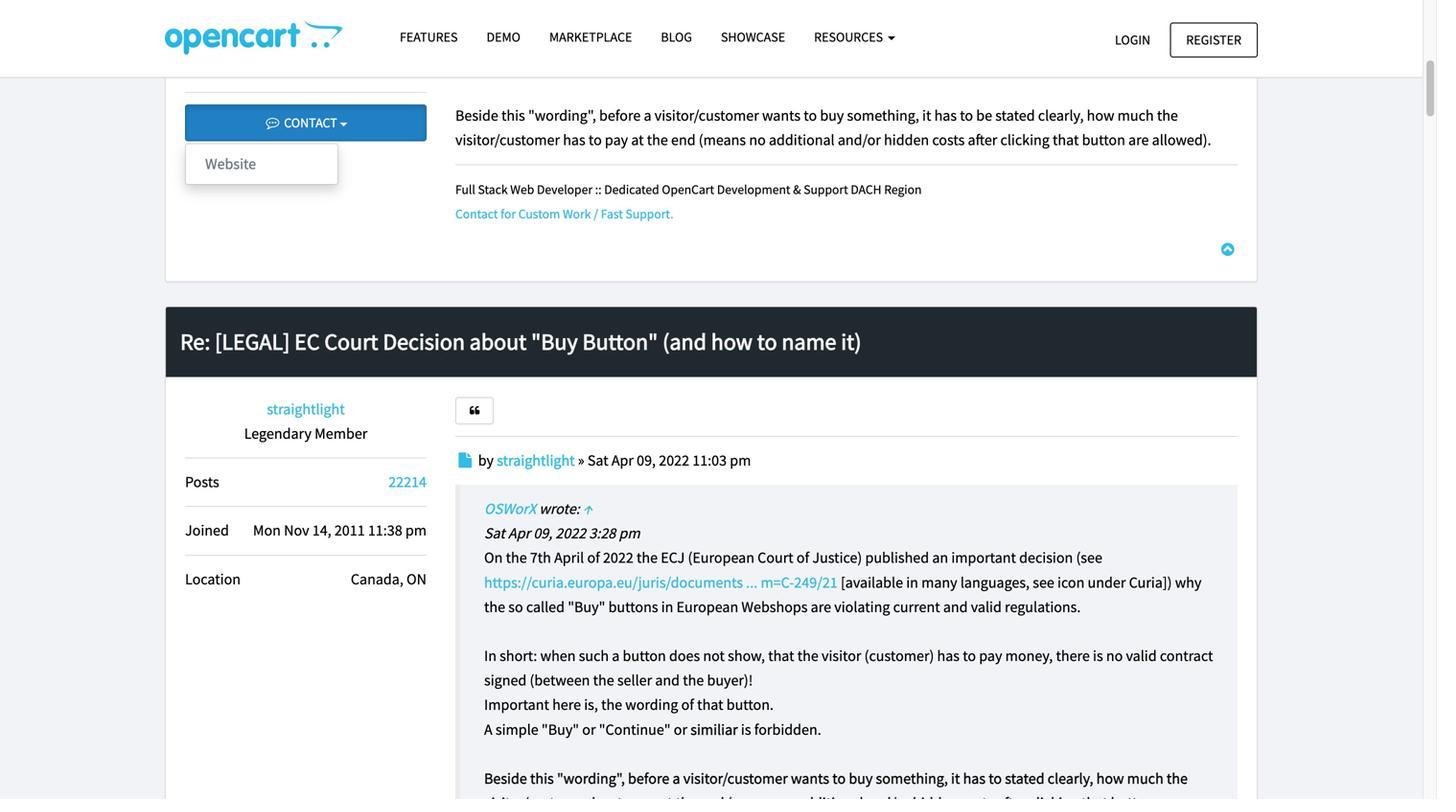 Task type: describe. For each thing, give the bounding box(es) containing it.
has inside 'clearly, how much the visitor/customer has to pay at the end (means no additional and/or hidden costs after clicking that button ar'
[[592, 794, 614, 800]]

and inside [available in many languages, see icon under curia]) why the so called "buy" buttons in european webshops are violating current and valid regulations.
[[944, 598, 968, 617]]

marketplace
[[550, 28, 632, 46]]

11:38
[[368, 521, 403, 541]]

dedicated
[[604, 181, 660, 197]]

beside this "wording", before a visitor/customer wants to buy something, it has to stated
[[484, 770, 1045, 789]]

visitor/customer inside 'clearly, how much the visitor/customer has to pay at the end (means no additional and/or hidden costs after clicking that button ar'
[[484, 794, 589, 800]]

on
[[484, 549, 503, 568]]

allowed).
[[1152, 131, 1212, 150]]

contact inside popup button
[[281, 114, 340, 132]]

22214 link
[[389, 473, 427, 492]]

09, for 3:28
[[534, 524, 553, 543]]

mon for mon jan 11, 2010 10:52 pm
[[255, 10, 283, 29]]

money,
[[1006, 647, 1053, 666]]

7th
[[530, 549, 551, 568]]

there
[[1056, 647, 1090, 666]]

it for stated
[[951, 770, 960, 789]]

visitor
[[822, 647, 862, 666]]

when
[[541, 647, 576, 666]]

0 vertical spatial is,
[[556, 32, 570, 52]]

about
[[470, 328, 527, 356]]

1 or from the left
[[582, 721, 596, 740]]

and/or inside 'clearly, how much the visitor/customer has to pay at the end (means no additional and/or hidden costs after clicking that button ar'
[[867, 794, 910, 800]]

and/or inside beside this "wording", before a visitor/customer wants to buy something, it has to be stated clearly, how much the visitor/customer has to pay at the end (means no additional and/or hidden costs after clicking that button are allowed).
[[838, 131, 881, 150]]

visitor/customer up opencart at the top left of the page
[[655, 106, 759, 125]]

nov
[[284, 521, 309, 541]]

april
[[554, 549, 584, 568]]

valid inside [available in many languages, see icon under curia]) why the so called "buy" buttons in european webshops are violating current and valid regulations.
[[971, 598, 1002, 617]]

the inside [available in many languages, see icon under curia]) why the so called "buy" buttons in european webshops are violating current and valid regulations.
[[484, 598, 506, 617]]

2 horizontal spatial a
[[673, 770, 681, 789]]

(see
[[1077, 549, 1103, 568]]

clicking inside 'clearly, how much the visitor/customer has to pay at the end (means no additional and/or hidden costs after clicking that button ar'
[[1030, 794, 1079, 800]]

&
[[793, 181, 801, 197]]

(between
[[530, 672, 590, 691]]

end inside 'clearly, how much the visitor/customer has to pay at the end (means no additional and/or hidden costs after clicking that button ar'
[[700, 794, 725, 800]]

1 horizontal spatial straightlight link
[[497, 451, 575, 470]]

full
[[456, 181, 476, 197]]

simple
[[496, 721, 539, 740]]

22214
[[389, 473, 427, 492]]

osworx link
[[484, 500, 536, 519]]

0 vertical spatial here
[[524, 32, 552, 52]]

"wording", for beside this "wording", before a visitor/customer wants to buy something, it has to stated
[[557, 770, 625, 789]]

so
[[509, 598, 523, 617]]

blog link
[[647, 20, 707, 54]]

https://curia.europa.eu/juris/documents
[[484, 573, 743, 593]]

it)
[[841, 328, 862, 356]]

pm right 11:38
[[406, 521, 427, 541]]

custom
[[519, 206, 560, 222]]

this for beside this "wording", before a visitor/customer wants to buy something, it has to be stated clearly, how much the visitor/customer has to pay at the end (means no additional and/or hidden costs after clicking that button are allowed).
[[502, 106, 525, 125]]

pm right the '11:03'
[[730, 451, 751, 470]]

no inside in short: when such a button does not show, that the visitor (customer) has to pay money, there is no valid contract signed (between the seller and the buyer)! important here is, the wording of that button. a simple "buy" or "continue" or similiar is forbidden.
[[1107, 647, 1123, 666]]

signed
[[484, 672, 527, 691]]

apr for straightlight
[[612, 451, 634, 470]]

support.
[[626, 206, 674, 222]]

joined for mon jan 11, 2010 10:52 pm
[[185, 10, 229, 29]]

14,
[[312, 521, 332, 541]]

0 vertical spatial straightlight link
[[267, 400, 345, 419]]

0 vertical spatial button.
[[698, 32, 745, 52]]

...
[[746, 573, 758, 593]]

violating
[[835, 598, 890, 617]]

costs inside 'clearly, how much the visitor/customer has to pay at the end (means no additional and/or hidden costs after clicking that button ar'
[[961, 794, 994, 800]]

curia])
[[1129, 573, 1173, 593]]

0 vertical spatial court
[[325, 328, 378, 356]]

0 vertical spatial wording
[[597, 32, 650, 52]]

"buy" inside [available in many languages, see icon under curia]) why the so called "buy" buttons in european webshops are violating current and valid regulations.
[[568, 598, 606, 617]]

[legal]
[[215, 328, 290, 356]]

(means inside beside this "wording", before a visitor/customer wants to buy something, it has to be stated clearly, how much the visitor/customer has to pay at the end (means no additional and/or hidden costs after clicking that button are allowed).
[[699, 131, 746, 150]]

contact for custom work / fast support. link
[[456, 206, 674, 222]]

0 horizontal spatial is
[[741, 721, 752, 740]]

1 vertical spatial how
[[711, 328, 753, 356]]

and inside in short: when such a button does not show, that the visitor (customer) has to pay money, there is no valid contract signed (between the seller and the buyer)! important here is, the wording of that button. a simple "buy" or "continue" or similiar is forbidden.
[[655, 672, 680, 691]]

button inside in short: when such a button does not show, that the visitor (customer) has to pay money, there is no valid contract signed (between the seller and the buyer)! important here is, the wording of that button. a simple "buy" or "continue" or similiar is forbidden.
[[623, 647, 666, 666]]

11:03
[[693, 451, 727, 470]]

hidden inside 'clearly, how much the visitor/customer has to pay at the end (means no additional and/or hidden costs after clicking that button ar'
[[913, 794, 958, 800]]

pay inside in short: when such a button does not show, that the visitor (customer) has to pay money, there is no valid contract signed (between the seller and the buyer)! important here is, the wording of that button. a simple "buy" or "continue" or similiar is forbidden.
[[980, 647, 1003, 666]]

why
[[1176, 573, 1202, 593]]

1 vertical spatial stated
[[1005, 770, 1045, 789]]

clearly, inside 'clearly, how much the visitor/customer has to pay at the end (means no additional and/or hidden costs after clicking that button ar'
[[1048, 770, 1094, 789]]

legendary
[[244, 424, 312, 444]]

sat for wrote:
[[484, 524, 505, 543]]

joined for mon nov 14, 2011 11:38 pm
[[185, 521, 229, 541]]

important inside in short: when such a button does not show, that the visitor (customer) has to pay money, there is no valid contract signed (between the seller and the buyer)! important here is, the wording of that button. a simple "buy" or "continue" or similiar is forbidden.
[[484, 696, 549, 715]]

login
[[1115, 31, 1151, 48]]

apr for wrote:
[[508, 524, 531, 543]]

full stack web developer :: dedicated opencart development & support dach region contact for custom work / fast support.
[[456, 181, 922, 222]]

post image
[[456, 453, 475, 468]]

decision
[[383, 328, 465, 356]]

beside this "wording", before a visitor/customer wants to buy something, it has to be stated clearly, how much the visitor/customer has to pay at the end (means no additional and/or hidden costs after clicking that button are allowed).
[[456, 106, 1212, 150]]

sat for straightlight
[[588, 451, 609, 470]]

before for beside this "wording", before a visitor/customer wants to buy something, it has to be stated clearly, how much the visitor/customer has to pay at the end (means no additional and/or hidden costs after clicking that button are allowed).
[[599, 106, 641, 125]]

showcase link
[[707, 20, 800, 54]]

it for be
[[923, 106, 932, 125]]

decision
[[1020, 549, 1074, 568]]

1 horizontal spatial in
[[907, 573, 919, 593]]

canada,
[[351, 570, 404, 589]]

ecj
[[661, 549, 685, 568]]

mon jan 11, 2010 10:52 pm
[[255, 10, 427, 29]]

stated inside beside this "wording", before a visitor/customer wants to buy something, it has to be stated clearly, how much the visitor/customer has to pay at the end (means no additional and/or hidden costs after clicking that button are allowed).
[[996, 106, 1035, 125]]

location for canada, on
[[185, 570, 241, 589]]

straightlight inside the straightlight legendary member
[[267, 400, 345, 419]]

re: [legal] ec court decision about "buy button" (and how to name it)
[[180, 328, 862, 356]]

languages,
[[961, 573, 1030, 593]]

demo link
[[472, 20, 535, 54]]

0 vertical spatial is
[[1093, 647, 1104, 666]]

support
[[804, 181, 849, 197]]

location for austria
[[185, 59, 241, 78]]

11,
[[312, 10, 332, 29]]

reply with quote image
[[468, 406, 482, 416]]

10:52
[[368, 10, 403, 29]]

buy for be
[[820, 106, 844, 125]]

re:
[[180, 328, 210, 356]]

wants for stated
[[791, 770, 830, 789]]

european
[[677, 598, 739, 617]]

on
[[407, 570, 427, 589]]

canada, on
[[351, 570, 427, 589]]

buyer)!
[[707, 672, 753, 691]]

0 vertical spatial important
[[456, 32, 521, 52]]

pay inside 'clearly, how much the visitor/customer has to pay at the end (means no additional and/or hidden costs after clicking that button ar'
[[634, 794, 657, 800]]

a for end
[[644, 106, 652, 125]]

by straightlight » sat apr 09, 2022 11:03 pm
[[478, 451, 751, 470]]

ec
[[295, 328, 320, 356]]

1 vertical spatial in
[[662, 598, 674, 617]]

show,
[[728, 647, 765, 666]]

button. inside in short: when such a button does not show, that the visitor (customer) has to pay money, there is no valid contract signed (between the seller and the buyer)! important here is, the wording of that button. a simple "buy" or "continue" or similiar is forbidden.
[[727, 696, 774, 715]]

features link
[[386, 20, 472, 54]]

many
[[922, 573, 958, 593]]

in
[[484, 647, 497, 666]]

2010
[[335, 10, 365, 29]]

web
[[511, 181, 534, 197]]

(and
[[663, 328, 707, 356]]

buttons
[[609, 598, 658, 617]]

contract
[[1160, 647, 1214, 666]]

1 horizontal spatial 2022
[[603, 549, 634, 568]]

of inside in short: when such a button does not show, that the visitor (customer) has to pay money, there is no valid contract signed (between the seller and the buyer)! important here is, the wording of that button. a simple "buy" or "continue" or similiar is forbidden.
[[682, 696, 694, 715]]

buy for stated
[[849, 770, 873, 789]]



Task type: locate. For each thing, give the bounding box(es) containing it.
austria
[[382, 59, 427, 78]]

before down "continue"
[[628, 770, 670, 789]]

location
[[185, 59, 241, 78], [185, 570, 241, 589]]

forbidden.
[[755, 721, 822, 740]]

2022 left the '11:03'
[[659, 451, 690, 470]]

09, up 7th
[[534, 524, 553, 543]]

is, inside in short: when such a button does not show, that the visitor (customer) has to pay money, there is no valid contract signed (between the seller and the buyer)! important here is, the wording of that button. a simple "buy" or "continue" or similiar is forbidden.
[[584, 696, 598, 715]]

important here is, the wording of that button.
[[456, 32, 745, 52]]

additional
[[769, 131, 835, 150], [798, 794, 864, 800]]

to inside 'clearly, how much the visitor/customer has to pay at the end (means no additional and/or hidden costs after clicking that button ar'
[[618, 794, 631, 800]]

0 vertical spatial and/or
[[838, 131, 881, 150]]

here down (between
[[553, 696, 581, 715]]

wants inside beside this "wording", before a visitor/customer wants to buy something, it has to be stated clearly, how much the visitor/customer has to pay at the end (means no additional and/or hidden costs after clicking that button are allowed).
[[762, 106, 801, 125]]

1 vertical spatial is
[[741, 721, 752, 740]]

button inside 'clearly, how much the visitor/customer has to pay at the end (means no additional and/or hidden costs after clicking that button ar'
[[1111, 794, 1155, 800]]

something, for be
[[847, 106, 920, 125]]

clearly, inside beside this "wording", before a visitor/customer wants to buy something, it has to be stated clearly, how much the visitor/customer has to pay at the end (means no additional and/or hidden costs after clicking that button are allowed).
[[1039, 106, 1084, 125]]

showcase
[[721, 28, 786, 46]]

current
[[894, 598, 941, 617]]

that inside beside this "wording", before a visitor/customer wants to buy something, it has to be stated clearly, how much the visitor/customer has to pay at the end (means no additional and/or hidden costs after clicking that button are allowed).
[[1053, 131, 1079, 150]]

sat inside osworx wrote: ↑ sat apr 09, 2022 3:28 pm on the 7th april of 2022 the ecj (european court of justice) published an important decision (see https://curia.europa.eu/juris/documents ... m=c-249/21
[[484, 524, 505, 543]]

"buy" down https://curia.europa.eu/juris/documents
[[568, 598, 606, 617]]

0 vertical spatial no
[[749, 131, 766, 150]]

1 horizontal spatial apr
[[612, 451, 634, 470]]

it inside beside this "wording", before a visitor/customer wants to buy something, it has to be stated clearly, how much the visitor/customer has to pay at the end (means no additional and/or hidden costs after clicking that button are allowed).
[[923, 106, 932, 125]]

wants up &
[[762, 106, 801, 125]]

1 location from the top
[[185, 59, 241, 78]]

0 vertical spatial "buy"
[[568, 598, 606, 617]]

contact button
[[185, 105, 427, 142]]

1 vertical spatial it
[[951, 770, 960, 789]]

"buy" inside in short: when such a button does not show, that the visitor (customer) has to pay money, there is no valid contract signed (between the seller and the buyer)! important here is, the wording of that button. a simple "buy" or "continue" or similiar is forbidden.
[[542, 721, 579, 740]]

clearly, how much the visitor/customer has to pay at the end (means no additional and/or hidden costs after clicking that button ar
[[484, 770, 1188, 800]]

2022 up april
[[556, 524, 586, 543]]

1 vertical spatial straightlight
[[497, 451, 575, 470]]

1 vertical spatial joined
[[185, 521, 229, 541]]

2 or from the left
[[674, 721, 688, 740]]

court right ec
[[325, 328, 378, 356]]

clicking inside beside this "wording", before a visitor/customer wants to buy something, it has to be stated clearly, how much the visitor/customer has to pay at the end (means no additional and/or hidden costs after clicking that button are allowed).
[[1001, 131, 1050, 150]]

0 vertical spatial "wording",
[[528, 106, 596, 125]]

additional inside 'clearly, how much the visitor/customer has to pay at the end (means no additional and/or hidden costs after clicking that button ar'
[[798, 794, 864, 800]]

something, for stated
[[876, 770, 948, 789]]

here inside in short: when such a button does not show, that the visitor (customer) has to pay money, there is no valid contract signed (between the seller and the buyer)! important here is, the wording of that button. a simple "buy" or "continue" or similiar is forbidden.
[[553, 696, 581, 715]]

"continue"
[[599, 721, 671, 740]]

buy
[[820, 106, 844, 125], [849, 770, 873, 789]]

1 vertical spatial important
[[484, 696, 549, 715]]

(customer)
[[865, 647, 935, 666]]

see
[[1033, 573, 1055, 593]]

re: [legal] ec court decision about "buy button" (and how to name it) link
[[180, 328, 862, 356]]

1 vertical spatial straightlight link
[[497, 451, 575, 470]]

1 vertical spatial and/or
[[867, 794, 910, 800]]

court up m=c-
[[758, 549, 794, 568]]

after
[[968, 131, 998, 150], [997, 794, 1027, 800]]

court inside osworx wrote: ↑ sat apr 09, 2022 3:28 pm on the 7th april of 2022 the ecj (european court of justice) published an important decision (see https://curia.europa.eu/juris/documents ... m=c-249/21
[[758, 549, 794, 568]]

1 horizontal spatial court
[[758, 549, 794, 568]]

0 horizontal spatial 09,
[[534, 524, 553, 543]]

1 vertical spatial is,
[[584, 696, 598, 715]]

0 horizontal spatial straightlight link
[[267, 400, 345, 419]]

that inside 'clearly, how much the visitor/customer has to pay at the end (means no additional and/or hidden costs after clicking that button ar'
[[1082, 794, 1108, 800]]

it
[[923, 106, 932, 125], [951, 770, 960, 789]]

0 horizontal spatial 2022
[[556, 524, 586, 543]]

this for beside this "wording", before a visitor/customer wants to buy something, it has to stated
[[530, 770, 554, 789]]

end inside beside this "wording", before a visitor/customer wants to buy something, it has to be stated clearly, how much the visitor/customer has to pay at the end (means no additional and/or hidden costs after clicking that button are allowed).
[[671, 131, 696, 150]]

2 vertical spatial button
[[1111, 794, 1155, 800]]

2 joined from the top
[[185, 521, 229, 541]]

1 vertical spatial court
[[758, 549, 794, 568]]

0 vertical spatial pay
[[605, 131, 628, 150]]

0 horizontal spatial in
[[662, 598, 674, 617]]

0 vertical spatial in
[[907, 573, 919, 593]]

are inside beside this "wording", before a visitor/customer wants to buy something, it has to be stated clearly, how much the visitor/customer has to pay at the end (means no additional and/or hidden costs after clicking that button are allowed).
[[1129, 131, 1149, 150]]

wording up "continue"
[[626, 696, 679, 715]]

0 horizontal spatial sat
[[484, 524, 505, 543]]

1 horizontal spatial is,
[[584, 696, 598, 715]]

no inside 'clearly, how much the visitor/customer has to pay at the end (means no additional and/or hidden costs after clicking that button ar'
[[778, 794, 795, 800]]

1 vertical spatial wants
[[791, 770, 830, 789]]

beside
[[456, 106, 499, 125], [484, 770, 527, 789]]

has
[[935, 106, 957, 125], [563, 131, 586, 150], [938, 647, 960, 666], [963, 770, 986, 789], [592, 794, 614, 800]]

1 horizontal spatial buy
[[849, 770, 873, 789]]

0 vertical spatial straightlight
[[267, 400, 345, 419]]

website link
[[186, 149, 338, 179]]

straightlight left »
[[497, 451, 575, 470]]

1 horizontal spatial or
[[674, 721, 688, 740]]

0 horizontal spatial and
[[655, 672, 680, 691]]

before up the 'dedicated'
[[599, 106, 641, 125]]

is right there
[[1093, 647, 1104, 666]]

2 horizontal spatial pay
[[980, 647, 1003, 666]]

button
[[1082, 131, 1126, 150], [623, 647, 666, 666], [1111, 794, 1155, 800]]

1 horizontal spatial it
[[951, 770, 960, 789]]

2011
[[335, 521, 365, 541]]

»
[[578, 451, 585, 470]]

regulations.
[[1005, 598, 1081, 617]]

beside up full
[[456, 106, 499, 125]]

1 vertical spatial hidden
[[913, 794, 958, 800]]

and down does
[[655, 672, 680, 691]]

this inside beside this "wording", before a visitor/customer wants to buy something, it has to be stated clearly, how much the visitor/customer has to pay at the end (means no additional and/or hidden costs after clicking that button are allowed).
[[502, 106, 525, 125]]

09,
[[637, 451, 656, 470], [534, 524, 553, 543]]

0 vertical spatial end
[[671, 131, 696, 150]]

(means up development
[[699, 131, 746, 150]]

mon for mon nov 14, 2011 11:38 pm
[[253, 521, 281, 541]]

visitor/customer up 'web'
[[456, 131, 560, 150]]

pm inside osworx wrote: ↑ sat apr 09, 2022 3:28 pm on the 7th april of 2022 the ecj (european court of justice) published an important decision (see https://curia.europa.eu/juris/documents ... m=c-249/21
[[619, 524, 640, 543]]

button. right blog
[[698, 32, 745, 52]]

button"
[[583, 328, 658, 356]]

1 vertical spatial pay
[[980, 647, 1003, 666]]

no down beside this "wording", before a visitor/customer wants to buy something, it has to stated
[[778, 794, 795, 800]]

2 vertical spatial pay
[[634, 794, 657, 800]]

1 horizontal spatial at
[[660, 794, 673, 800]]

that
[[669, 32, 695, 52], [1053, 131, 1079, 150], [768, 647, 795, 666], [697, 696, 724, 715], [1082, 794, 1108, 800]]

pay inside beside this "wording", before a visitor/customer wants to buy something, it has to be stated clearly, how much the visitor/customer has to pay at the end (means no additional and/or hidden costs after clicking that button are allowed).
[[605, 131, 628, 150]]

1 joined from the top
[[185, 10, 229, 29]]

name
[[782, 328, 837, 356]]

to
[[804, 106, 817, 125], [960, 106, 974, 125], [589, 131, 602, 150], [758, 328, 777, 356], [963, 647, 976, 666], [833, 770, 846, 789], [989, 770, 1002, 789], [618, 794, 631, 800]]

a for seller
[[612, 647, 620, 666]]

button inside beside this "wording", before a visitor/customer wants to buy something, it has to be stated clearly, how much the visitor/customer has to pay at the end (means no additional and/or hidden costs after clicking that button are allowed).
[[1082, 131, 1126, 150]]

at down "continue"
[[660, 794, 673, 800]]

/
[[594, 206, 598, 222]]

"wording", up developer
[[528, 106, 596, 125]]

important
[[456, 32, 521, 52], [484, 696, 549, 715]]

a
[[644, 106, 652, 125], [612, 647, 620, 666], [673, 770, 681, 789]]

sat right »
[[588, 451, 609, 470]]

does
[[669, 647, 700, 666]]

a inside beside this "wording", before a visitor/customer wants to buy something, it has to be stated clearly, how much the visitor/customer has to pay at the end (means no additional and/or hidden costs after clicking that button are allowed).
[[644, 106, 652, 125]]

"wording", inside beside this "wording", before a visitor/customer wants to buy something, it has to be stated clearly, how much the visitor/customer has to pay at the end (means no additional and/or hidden costs after clicking that button are allowed).
[[528, 106, 596, 125]]

wants for be
[[762, 106, 801, 125]]

3:28
[[589, 524, 616, 543]]

top image
[[1218, 242, 1238, 258]]

249/21
[[795, 573, 838, 593]]

in short: when such a button does not show, that the visitor (customer) has to pay money, there is no valid contract signed (between the seller and the buyer)! important here is, the wording of that button. a simple "buy" or "continue" or similiar is forbidden.
[[484, 647, 1214, 740]]

at up the 'dedicated'
[[631, 131, 644, 150]]

0 vertical spatial clearly,
[[1039, 106, 1084, 125]]

visitor/customer down simple
[[484, 794, 589, 800]]

and down many
[[944, 598, 968, 617]]

2022 for 11:03
[[659, 451, 690, 470]]

end down beside this "wording", before a visitor/customer wants to buy something, it has to stated
[[700, 794, 725, 800]]

0 vertical spatial additional
[[769, 131, 835, 150]]

apr down osworx
[[508, 524, 531, 543]]

or left similiar
[[674, 721, 688, 740]]

2 vertical spatial no
[[778, 794, 795, 800]]

0 horizontal spatial it
[[923, 106, 932, 125]]

0 vertical spatial apr
[[612, 451, 634, 470]]

beside down simple
[[484, 770, 527, 789]]

0 horizontal spatial at
[[631, 131, 644, 150]]

no right there
[[1107, 647, 1123, 666]]

costs
[[933, 131, 965, 150], [961, 794, 994, 800]]

something, inside beside this "wording", before a visitor/customer wants to buy something, it has to be stated clearly, how much the visitor/customer has to pay at the end (means no additional and/or hidden costs after clicking that button are allowed).
[[847, 106, 920, 125]]

1 horizontal spatial and
[[944, 598, 968, 617]]

0 vertical spatial how
[[1087, 106, 1115, 125]]

joined left jan
[[185, 10, 229, 29]]

0 vertical spatial costs
[[933, 131, 965, 150]]

additional inside beside this "wording", before a visitor/customer wants to buy something, it has to be stated clearly, how much the visitor/customer has to pay at the end (means no additional and/or hidden costs after clicking that button are allowed).
[[769, 131, 835, 150]]

beside for beside this "wording", before a visitor/customer wants to buy something, it has to stated
[[484, 770, 527, 789]]

[available in many languages, see icon under curia]) why the so called "buy" buttons in european webshops are violating current and valid regulations.
[[484, 573, 1202, 617]]

valid left contract
[[1126, 647, 1157, 666]]

sat
[[588, 451, 609, 470], [484, 524, 505, 543]]

1 vertical spatial additional
[[798, 794, 864, 800]]

or left "continue"
[[582, 721, 596, 740]]

here right demo at the top left of the page
[[524, 32, 552, 52]]

are left allowed).
[[1129, 131, 1149, 150]]

court
[[325, 328, 378, 356], [758, 549, 794, 568]]

2 location from the top
[[185, 570, 241, 589]]

fast
[[601, 206, 623, 222]]

0 vertical spatial after
[[968, 131, 998, 150]]

of right marketplace link
[[653, 32, 666, 52]]

login link
[[1099, 23, 1167, 57]]

of up 249/21
[[797, 549, 810, 568]]

0 horizontal spatial a
[[612, 647, 620, 666]]

jan
[[286, 10, 309, 29]]

mon nov 14, 2011 11:38 pm
[[253, 521, 427, 541]]

(means
[[699, 131, 746, 150], [728, 794, 775, 800]]

work
[[563, 206, 591, 222]]

2022 for 3:28
[[556, 524, 586, 543]]

here
[[524, 32, 552, 52], [553, 696, 581, 715]]

buy inside beside this "wording", before a visitor/customer wants to buy something, it has to be stated clearly, how much the visitor/customer has to pay at the end (means no additional and/or hidden costs after clicking that button are allowed).
[[820, 106, 844, 125]]

0 vertical spatial 09,
[[637, 451, 656, 470]]

0 vertical spatial 2022
[[659, 451, 690, 470]]

similiar
[[691, 721, 738, 740]]

valid
[[971, 598, 1002, 617], [1126, 647, 1157, 666]]

in up current
[[907, 573, 919, 593]]

"buy"
[[568, 598, 606, 617], [542, 721, 579, 740]]

costs inside beside this "wording", before a visitor/customer wants to buy something, it has to be stated clearly, how much the visitor/customer has to pay at the end (means no additional and/or hidden costs after clicking that button are allowed).
[[933, 131, 965, 150]]

much inside beside this "wording", before a visitor/customer wants to buy something, it has to be stated clearly, how much the visitor/customer has to pay at the end (means no additional and/or hidden costs after clicking that button are allowed).
[[1118, 106, 1154, 125]]

1 vertical spatial clicking
[[1030, 794, 1079, 800]]

straightlight up legendary
[[267, 400, 345, 419]]

for
[[501, 206, 516, 222]]

"buy
[[531, 328, 578, 356]]

sat up on
[[484, 524, 505, 543]]

osworx wrote: ↑ sat apr 09, 2022 3:28 pm on the 7th april of 2022 the ecj (european court of justice) published an important decision (see https://curia.europa.eu/juris/documents ... m=c-249/21
[[484, 500, 1103, 593]]

no up development
[[749, 131, 766, 150]]

0 horizontal spatial contact
[[281, 114, 340, 132]]

beside inside beside this "wording", before a visitor/customer wants to buy something, it has to be stated clearly, how much the visitor/customer has to pay at the end (means no additional and/or hidden costs after clicking that button are allowed).
[[456, 106, 499, 125]]

at inside beside this "wording", before a visitor/customer wants to buy something, it has to be stated clearly, how much the visitor/customer has to pay at the end (means no additional and/or hidden costs after clicking that button are allowed).
[[631, 131, 644, 150]]

this up 'web'
[[502, 106, 525, 125]]

1 vertical spatial costs
[[961, 794, 994, 800]]

in down https://curia.europa.eu/juris/documents ... m=c-249/21 link
[[662, 598, 674, 617]]

1 vertical spatial "buy"
[[542, 721, 579, 740]]

0 vertical spatial location
[[185, 59, 241, 78]]

the
[[573, 32, 594, 52], [1157, 106, 1179, 125], [647, 131, 668, 150], [506, 549, 527, 568], [637, 549, 658, 568], [484, 598, 506, 617], [798, 647, 819, 666], [593, 672, 614, 691], [683, 672, 704, 691], [601, 696, 623, 715], [1167, 770, 1188, 789], [676, 794, 697, 800]]

2022
[[659, 451, 690, 470], [556, 524, 586, 543], [603, 549, 634, 568]]

beside for beside this "wording", before a visitor/customer wants to buy something, it has to be stated clearly, how much the visitor/customer has to pay at the end (means no additional and/or hidden costs after clicking that button are allowed).
[[456, 106, 499, 125]]

this down simple
[[530, 770, 554, 789]]

1 vertical spatial location
[[185, 570, 241, 589]]

pm
[[406, 10, 427, 29], [730, 451, 751, 470], [406, 521, 427, 541], [619, 524, 640, 543]]

(european
[[688, 549, 755, 568]]

under
[[1088, 573, 1126, 593]]

0 vertical spatial a
[[644, 106, 652, 125]]

contact down full
[[456, 206, 498, 222]]

stack
[[478, 181, 508, 197]]

0 vertical spatial something,
[[847, 106, 920, 125]]

1 horizontal spatial pay
[[634, 794, 657, 800]]

1 vertical spatial 2022
[[556, 524, 586, 543]]

opencart
[[662, 181, 715, 197]]

before inside beside this "wording", before a visitor/customer wants to buy something, it has to be stated clearly, how much the visitor/customer has to pay at the end (means no additional and/or hidden costs after clicking that button are allowed).
[[599, 106, 641, 125]]

0 horizontal spatial end
[[671, 131, 696, 150]]

short:
[[500, 647, 538, 666]]

resources
[[814, 28, 886, 46]]

1 vertical spatial are
[[811, 598, 832, 617]]

0 vertical spatial joined
[[185, 10, 229, 29]]

after inside 'clearly, how much the visitor/customer has to pay at the end (means no additional and/or hidden costs after clicking that button ar'
[[997, 794, 1027, 800]]

09, inside osworx wrote: ↑ sat apr 09, 2022 3:28 pm on the 7th april of 2022 the ecj (european court of justice) published an important decision (see https://curia.europa.eu/juris/documents ... m=c-249/21
[[534, 524, 553, 543]]

much inside 'clearly, how much the visitor/customer has to pay at the end (means no additional and/or hidden costs after clicking that button ar'
[[1128, 770, 1164, 789]]

1 vertical spatial before
[[628, 770, 670, 789]]

1 vertical spatial clearly,
[[1048, 770, 1094, 789]]

button.
[[698, 32, 745, 52], [727, 696, 774, 715]]

features
[[400, 28, 458, 46]]

0 vertical spatial button
[[1082, 131, 1126, 150]]

no inside beside this "wording", before a visitor/customer wants to buy something, it has to be stated clearly, how much the visitor/customer has to pay at the end (means no additional and/or hidden costs after clicking that button are allowed).
[[749, 131, 766, 150]]

wants down forbidden.
[[791, 770, 830, 789]]

1 horizontal spatial straightlight
[[497, 451, 575, 470]]

0 horizontal spatial valid
[[971, 598, 1002, 617]]

pm right 3:28
[[619, 524, 640, 543]]

such
[[579, 647, 609, 666]]

are inside [available in many languages, see icon under curia]) why the so called "buy" buttons in european webshops are violating current and valid regulations.
[[811, 598, 832, 617]]

"buy" right simple
[[542, 721, 579, 740]]

2022 up https://curia.europa.eu/juris/documents
[[603, 549, 634, 568]]

additional down beside this "wording", before a visitor/customer wants to buy something, it has to stated
[[798, 794, 864, 800]]

1 vertical spatial buy
[[849, 770, 873, 789]]

m=c-
[[761, 573, 795, 593]]

valid down languages, at the bottom of page
[[971, 598, 1002, 617]]

1 vertical spatial a
[[612, 647, 620, 666]]

pay left money,
[[980, 647, 1003, 666]]

"wording", down "continue"
[[557, 770, 625, 789]]

apr right »
[[612, 451, 634, 470]]

hidden inside beside this "wording", before a visitor/customer wants to buy something, it has to be stated clearly, how much the visitor/customer has to pay at the end (means no additional and/or hidden costs after clicking that button are allowed).
[[884, 131, 930, 150]]

demo
[[487, 28, 521, 46]]

to inside in short: when such a button does not show, that the visitor (customer) has to pay money, there is no valid contract signed (between the seller and the buyer)! important here is, the wording of that button. a simple "buy" or "continue" or similiar is forbidden.
[[963, 647, 976, 666]]

0 vertical spatial at
[[631, 131, 644, 150]]

wording inside in short: when such a button does not show, that the visitor (customer) has to pay money, there is no valid contract signed (between the seller and the buyer)! important here is, the wording of that button. a simple "buy" or "continue" or similiar is forbidden.
[[626, 696, 679, 715]]

has inside in short: when such a button does not show, that the visitor (customer) has to pay money, there is no valid contract signed (between the seller and the buyer)! important here is, the wording of that button. a simple "buy" or "continue" or similiar is forbidden.
[[938, 647, 960, 666]]

"wording",
[[528, 106, 596, 125], [557, 770, 625, 789]]

blog
[[661, 28, 692, 46]]

buy down in short: when such a button does not show, that the visitor (customer) has to pay money, there is no valid contract signed (between the seller and the buyer)! important here is, the wording of that button. a simple "buy" or "continue" or similiar is forbidden.
[[849, 770, 873, 789]]

is,
[[556, 32, 570, 52], [584, 696, 598, 715]]

pm right 10:52
[[406, 10, 427, 29]]

seller
[[618, 672, 652, 691]]

marketplace link
[[535, 20, 647, 54]]

1 horizontal spatial this
[[530, 770, 554, 789]]

0 horizontal spatial buy
[[820, 106, 844, 125]]

0 vertical spatial this
[[502, 106, 525, 125]]

by
[[478, 451, 494, 470]]

wording left blog
[[597, 32, 650, 52]]

0 vertical spatial wants
[[762, 106, 801, 125]]

after inside beside this "wording", before a visitor/customer wants to buy something, it has to be stated clearly, how much the visitor/customer has to pay at the end (means no additional and/or hidden costs after clicking that button are allowed).
[[968, 131, 998, 150]]

1 vertical spatial and
[[655, 672, 680, 691]]

a inside in short: when such a button does not show, that the visitor (customer) has to pay money, there is no valid contract signed (between the seller and the buyer)! important here is, the wording of that button. a simple "buy" or "continue" or similiar is forbidden.
[[612, 647, 620, 666]]

mon left jan
[[255, 10, 283, 29]]

icon
[[1058, 573, 1085, 593]]

of
[[653, 32, 666, 52], [587, 549, 600, 568], [797, 549, 810, 568], [682, 696, 694, 715]]

1 horizontal spatial sat
[[588, 451, 609, 470]]

before for beside this "wording", before a visitor/customer wants to buy something, it has to stated
[[628, 770, 670, 789]]

clicking
[[1001, 131, 1050, 150], [1030, 794, 1079, 800]]

is right similiar
[[741, 721, 752, 740]]

additional up &
[[769, 131, 835, 150]]

joined down the 'posts'
[[185, 521, 229, 541]]

is, right demo link
[[556, 32, 570, 52]]

1 horizontal spatial a
[[644, 106, 652, 125]]

buy up support
[[820, 106, 844, 125]]

stated
[[996, 106, 1035, 125], [1005, 770, 1045, 789]]

pay down "continue"
[[634, 794, 657, 800]]

(means inside 'clearly, how much the visitor/customer has to pay at the end (means no additional and/or hidden costs after clicking that button ar'
[[728, 794, 775, 800]]

↑
[[583, 500, 593, 519]]

contact up website link
[[281, 114, 340, 132]]

visitor/customer
[[655, 106, 759, 125], [456, 131, 560, 150], [684, 770, 788, 789], [484, 794, 589, 800]]

is, down (between
[[584, 696, 598, 715]]

0 vertical spatial stated
[[996, 106, 1035, 125]]

straightlight link up legendary
[[267, 400, 345, 419]]

straightlight link left »
[[497, 451, 575, 470]]

09, left the '11:03'
[[637, 451, 656, 470]]

1 vertical spatial 09,
[[534, 524, 553, 543]]

0 vertical spatial buy
[[820, 106, 844, 125]]

end up opencart at the top left of the page
[[671, 131, 696, 150]]

1 vertical spatial after
[[997, 794, 1027, 800]]

09, for 11:03
[[637, 451, 656, 470]]

1 horizontal spatial contact
[[456, 206, 498, 222]]

how inside beside this "wording", before a visitor/customer wants to buy something, it has to be stated clearly, how much the visitor/customer has to pay at the end (means no additional and/or hidden costs after clicking that button are allowed).
[[1087, 106, 1115, 125]]

1 vertical spatial button.
[[727, 696, 774, 715]]

apr inside osworx wrote: ↑ sat apr 09, 2022 3:28 pm on the 7th april of 2022 the ecj (european court of justice) published an important decision (see https://curia.europa.eu/juris/documents ... m=c-249/21
[[508, 524, 531, 543]]

how inside 'clearly, how much the visitor/customer has to pay at the end (means no additional and/or hidden costs after clicking that button ar'
[[1097, 770, 1125, 789]]

of right april
[[587, 549, 600, 568]]

(means down beside this "wording", before a visitor/customer wants to buy something, it has to stated
[[728, 794, 775, 800]]

visitor/customer down similiar
[[684, 770, 788, 789]]

0 vertical spatial it
[[923, 106, 932, 125]]

1 vertical spatial (means
[[728, 794, 775, 800]]

wants
[[762, 106, 801, 125], [791, 770, 830, 789]]

are down 249/21
[[811, 598, 832, 617]]

at inside 'clearly, how much the visitor/customer has to pay at the end (means no additional and/or hidden costs after clicking that button ar'
[[660, 794, 673, 800]]

pay up the 'dedicated'
[[605, 131, 628, 150]]

webshops
[[742, 598, 808, 617]]

0 vertical spatial are
[[1129, 131, 1149, 150]]

of up similiar
[[682, 696, 694, 715]]

button. down buyer)!
[[727, 696, 774, 715]]

↑ link
[[583, 500, 593, 519]]

1 vertical spatial sat
[[484, 524, 505, 543]]

commenting o image
[[264, 116, 281, 130]]

mon left nov
[[253, 521, 281, 541]]

contact inside full stack web developer :: dedicated opencart development & support dach region contact for custom work / fast support.
[[456, 206, 498, 222]]

0 vertical spatial and
[[944, 598, 968, 617]]

1 horizontal spatial valid
[[1126, 647, 1157, 666]]

valid inside in short: when such a button does not show, that the visitor (customer) has to pay money, there is no valid contract signed (between the seller and the buyer)! important here is, the wording of that button. a simple "buy" or "continue" or similiar is forbidden.
[[1126, 647, 1157, 666]]

1 horizontal spatial end
[[700, 794, 725, 800]]

"wording", for beside this "wording", before a visitor/customer wants to buy something, it has to be stated clearly, how much the visitor/customer has to pay at the end (means no additional and/or hidden costs after clicking that button are allowed).
[[528, 106, 596, 125]]

website
[[205, 154, 256, 174]]



Task type: vqa. For each thing, say whether or not it's contained in the screenshot.
SEARCH FIELD
no



